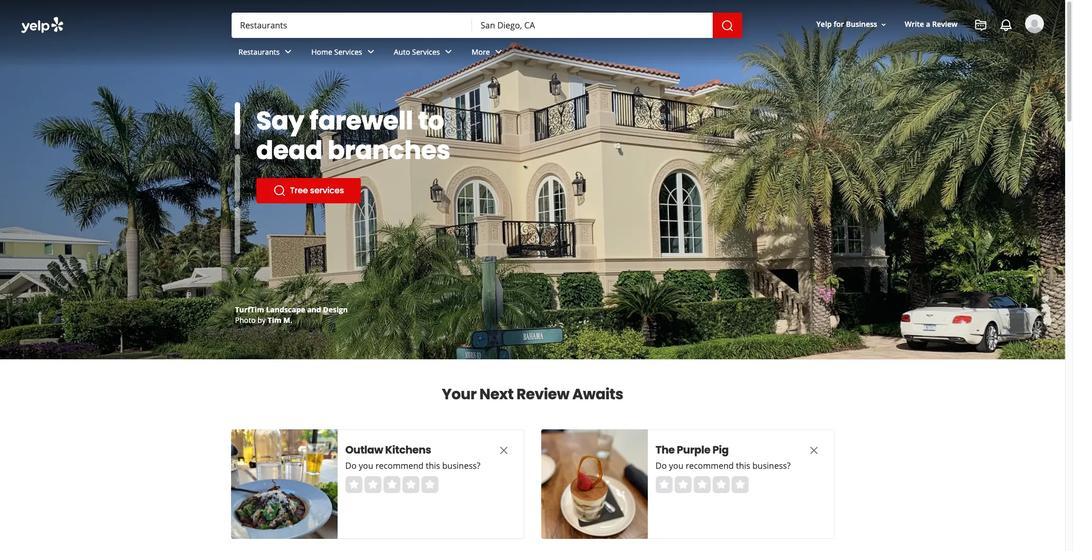 Task type: vqa. For each thing, say whether or not it's contained in the screenshot.
middle the a
no



Task type: describe. For each thing, give the bounding box(es) containing it.
yelp for business button
[[812, 15, 892, 34]]

your
[[442, 385, 477, 405]]

explore banner section banner
[[0, 0, 1065, 360]]

photo
[[235, 315, 256, 325]]

search image
[[721, 19, 734, 32]]

landscape
[[266, 305, 305, 315]]

24 chevron down v2 image
[[282, 46, 294, 58]]

more
[[472, 47, 490, 57]]

turftim landscape and design photo by tim m.
[[235, 305, 348, 325]]

services
[[310, 185, 344, 197]]

Find text field
[[240, 20, 464, 31]]

say farewell to dead branches
[[256, 103, 450, 168]]

noah l. image
[[1025, 14, 1044, 33]]

auto services
[[394, 47, 440, 57]]

restaurants
[[238, 47, 280, 57]]

rating element for kitchens
[[345, 477, 438, 494]]

you for the
[[669, 461, 683, 472]]

photo of outlaw kitchens image
[[231, 430, 337, 540]]

business? for the purple pig
[[752, 461, 791, 472]]

this for outlaw kitchens
[[426, 461, 440, 472]]

tim
[[268, 315, 281, 325]]

and
[[307, 305, 321, 315]]

pig
[[712, 443, 729, 458]]

write a review
[[905, 19, 958, 29]]

this for the purple pig
[[736, 461, 750, 472]]

awaits
[[572, 385, 623, 405]]

photo of the purple pig image
[[541, 430, 648, 540]]

next
[[479, 385, 513, 405]]

auto services link
[[385, 38, 463, 69]]

by
[[257, 315, 266, 325]]

purple
[[677, 443, 710, 458]]

design
[[323, 305, 348, 315]]

business
[[846, 19, 877, 29]]

notifications image
[[1000, 19, 1012, 32]]

do for the purple pig
[[655, 461, 667, 472]]

for
[[834, 19, 844, 29]]

to
[[418, 103, 444, 139]]

user actions element
[[808, 13, 1059, 78]]

the purple pig link
[[655, 443, 787, 458]]

say
[[256, 103, 304, 139]]

24 chevron down v2 image for auto services
[[442, 46, 455, 58]]

business? for outlaw kitchens
[[442, 461, 480, 472]]

home
[[311, 47, 332, 57]]

do you recommend this business? for the purple pig
[[655, 461, 791, 472]]

tree services
[[290, 185, 344, 197]]

yelp
[[816, 19, 832, 29]]



Task type: locate. For each thing, give the bounding box(es) containing it.
do you recommend this business?
[[345, 461, 480, 472], [655, 461, 791, 472]]

do you recommend this business? down "the purple pig" link
[[655, 461, 791, 472]]

0 horizontal spatial you
[[359, 461, 373, 472]]

(no rating) image down purple at the right bottom of the page
[[655, 477, 748, 494]]

24 chevron down v2 image inside home services link
[[364, 46, 377, 58]]

recommend
[[375, 461, 424, 472], [686, 461, 734, 472]]

the
[[655, 443, 675, 458]]

turftim
[[235, 305, 264, 315]]

2 business? from the left
[[752, 461, 791, 472]]

1 horizontal spatial (no rating) image
[[655, 477, 748, 494]]

(no rating) image for kitchens
[[345, 477, 438, 494]]

your next review awaits
[[442, 385, 623, 405]]

0 horizontal spatial dismiss card image
[[497, 445, 510, 457]]

1 you from the left
[[359, 461, 373, 472]]

0 horizontal spatial 24 chevron down v2 image
[[364, 46, 377, 58]]

write
[[905, 19, 924, 29]]

0 horizontal spatial do you recommend this business?
[[345, 461, 480, 472]]

1 24 chevron down v2 image from the left
[[364, 46, 377, 58]]

16 chevron down v2 image
[[879, 20, 888, 29]]

2 (no rating) image from the left
[[655, 477, 748, 494]]

1 horizontal spatial do
[[655, 461, 667, 472]]

recommend for purple
[[686, 461, 734, 472]]

outlaw kitchens link
[[345, 443, 477, 458]]

recommend for kitchens
[[375, 461, 424, 472]]

dismiss card image for outlaw kitchens
[[497, 445, 510, 457]]

rating element down purple at the right bottom of the page
[[655, 477, 748, 494]]

0 vertical spatial review
[[932, 19, 958, 29]]

rating element
[[345, 477, 438, 494], [655, 477, 748, 494]]

1 horizontal spatial review
[[932, 19, 958, 29]]

none field near
[[481, 20, 704, 31]]

none field 'find'
[[240, 20, 464, 31]]

do down "outlaw"
[[345, 461, 357, 472]]

24 chevron down v2 image
[[364, 46, 377, 58], [442, 46, 455, 58], [492, 46, 505, 58]]

2 do from the left
[[655, 461, 667, 472]]

outlaw
[[345, 443, 383, 458]]

0 horizontal spatial recommend
[[375, 461, 424, 472]]

a
[[926, 19, 930, 29]]

1 horizontal spatial dismiss card image
[[807, 445, 820, 457]]

24 chevron down v2 image right more
[[492, 46, 505, 58]]

you for outlaw
[[359, 461, 373, 472]]

none field up home services link
[[240, 20, 464, 31]]

branches
[[328, 133, 450, 168]]

recommend down kitchens
[[375, 461, 424, 472]]

services right home
[[334, 47, 362, 57]]

None radio
[[345, 477, 362, 494], [402, 477, 419, 494], [345, 477, 362, 494], [402, 477, 419, 494]]

Near text field
[[481, 20, 704, 31]]

this
[[426, 461, 440, 472], [736, 461, 750, 472]]

review for next
[[516, 385, 569, 405]]

2 you from the left
[[669, 461, 683, 472]]

review inside user actions element
[[932, 19, 958, 29]]

home services link
[[303, 38, 385, 69]]

business categories element
[[230, 38, 1044, 69]]

0 horizontal spatial none field
[[240, 20, 464, 31]]

2 none field from the left
[[481, 20, 704, 31]]

services inside 'link'
[[412, 47, 440, 57]]

1 horizontal spatial services
[[412, 47, 440, 57]]

more link
[[463, 38, 513, 69]]

0 horizontal spatial (no rating) image
[[345, 477, 438, 494]]

1 (no rating) image from the left
[[345, 477, 438, 494]]

services for home services
[[334, 47, 362, 57]]

24 chevron down v2 image right auto services
[[442, 46, 455, 58]]

2 do you recommend this business? from the left
[[655, 461, 791, 472]]

review right a
[[932, 19, 958, 29]]

1 horizontal spatial rating element
[[655, 477, 748, 494]]

yelp for business
[[816, 19, 877, 29]]

dismiss card image
[[497, 445, 510, 457], [807, 445, 820, 457]]

do you recommend this business? down outlaw kitchens link
[[345, 461, 480, 472]]

None radio
[[364, 477, 381, 494], [383, 477, 400, 494], [421, 477, 438, 494], [655, 477, 672, 494], [674, 477, 691, 494], [693, 477, 710, 494], [712, 477, 729, 494], [731, 477, 748, 494], [364, 477, 381, 494], [383, 477, 400, 494], [421, 477, 438, 494], [655, 477, 672, 494], [674, 477, 691, 494], [693, 477, 710, 494], [712, 477, 729, 494], [731, 477, 748, 494]]

1 dismiss card image from the left
[[497, 445, 510, 457]]

1 this from the left
[[426, 461, 440, 472]]

rating element for purple
[[655, 477, 748, 494]]

auto
[[394, 47, 410, 57]]

2 this from the left
[[736, 461, 750, 472]]

dismiss card image for the purple pig
[[807, 445, 820, 457]]

do you recommend this business? for outlaw kitchens
[[345, 461, 480, 472]]

this down outlaw kitchens link
[[426, 461, 440, 472]]

1 horizontal spatial business?
[[752, 461, 791, 472]]

none field up business categories element at the top of the page
[[481, 20, 704, 31]]

review right next
[[516, 385, 569, 405]]

write a review link
[[900, 15, 962, 34]]

you down the
[[669, 461, 683, 472]]

None search field
[[0, 0, 1065, 78], [232, 13, 744, 38], [0, 0, 1065, 78], [232, 13, 744, 38]]

turftim landscape and design link
[[235, 305, 348, 315]]

24 chevron down v2 image for home services
[[364, 46, 377, 58]]

recommend down pig
[[686, 461, 734, 472]]

0 horizontal spatial review
[[516, 385, 569, 405]]

0 horizontal spatial services
[[334, 47, 362, 57]]

business?
[[442, 461, 480, 472], [752, 461, 791, 472]]

1 horizontal spatial do you recommend this business?
[[655, 461, 791, 472]]

24 chevron down v2 image inside "more" link
[[492, 46, 505, 58]]

24 chevron down v2 image inside auto services 'link'
[[442, 46, 455, 58]]

2 dismiss card image from the left
[[807, 445, 820, 457]]

1 horizontal spatial none field
[[481, 20, 704, 31]]

services
[[334, 47, 362, 57], [412, 47, 440, 57]]

2 recommend from the left
[[686, 461, 734, 472]]

services right the auto
[[412, 47, 440, 57]]

0 horizontal spatial do
[[345, 461, 357, 472]]

0 horizontal spatial this
[[426, 461, 440, 472]]

1 none field from the left
[[240, 20, 464, 31]]

24 chevron down v2 image left the auto
[[364, 46, 377, 58]]

restaurants link
[[230, 38, 303, 69]]

None field
[[240, 20, 464, 31], [481, 20, 704, 31]]

outlaw kitchens
[[345, 443, 431, 458]]

rating element down outlaw kitchens
[[345, 477, 438, 494]]

dead
[[256, 133, 322, 168]]

business? down "the purple pig" link
[[752, 461, 791, 472]]

24 search v2 image
[[273, 185, 286, 197]]

0 horizontal spatial rating element
[[345, 477, 438, 494]]

1 rating element from the left
[[345, 477, 438, 494]]

business? down outlaw kitchens link
[[442, 461, 480, 472]]

1 vertical spatial review
[[516, 385, 569, 405]]

2 horizontal spatial 24 chevron down v2 image
[[492, 46, 505, 58]]

tree services link
[[256, 178, 361, 204]]

1 horizontal spatial you
[[669, 461, 683, 472]]

2 24 chevron down v2 image from the left
[[442, 46, 455, 58]]

1 horizontal spatial 24 chevron down v2 image
[[442, 46, 455, 58]]

3 24 chevron down v2 image from the left
[[492, 46, 505, 58]]

farewell
[[309, 103, 413, 139]]

(no rating) image down outlaw kitchens
[[345, 477, 438, 494]]

do for outlaw kitchens
[[345, 461, 357, 472]]

projects image
[[974, 19, 987, 32]]

tim m. link
[[268, 315, 292, 325]]

1 horizontal spatial recommend
[[686, 461, 734, 472]]

2 rating element from the left
[[655, 477, 748, 494]]

1 horizontal spatial this
[[736, 461, 750, 472]]

do
[[345, 461, 357, 472], [655, 461, 667, 472]]

home services
[[311, 47, 362, 57]]

1 services from the left
[[334, 47, 362, 57]]

review for a
[[932, 19, 958, 29]]

(no rating) image
[[345, 477, 438, 494], [655, 477, 748, 494]]

review
[[932, 19, 958, 29], [516, 385, 569, 405]]

services for auto services
[[412, 47, 440, 57]]

1 recommend from the left
[[375, 461, 424, 472]]

0 horizontal spatial business?
[[442, 461, 480, 472]]

1 do from the left
[[345, 461, 357, 472]]

the purple pig
[[655, 443, 729, 458]]

m.
[[283, 315, 292, 325]]

24 chevron down v2 image for more
[[492, 46, 505, 58]]

do down the
[[655, 461, 667, 472]]

1 do you recommend this business? from the left
[[345, 461, 480, 472]]

kitchens
[[385, 443, 431, 458]]

you
[[359, 461, 373, 472], [669, 461, 683, 472]]

(no rating) image for purple
[[655, 477, 748, 494]]

tree
[[290, 185, 308, 197]]

this down "the purple pig" link
[[736, 461, 750, 472]]

select slide image
[[234, 90, 240, 137]]

you down "outlaw"
[[359, 461, 373, 472]]

1 business? from the left
[[442, 461, 480, 472]]

2 services from the left
[[412, 47, 440, 57]]



